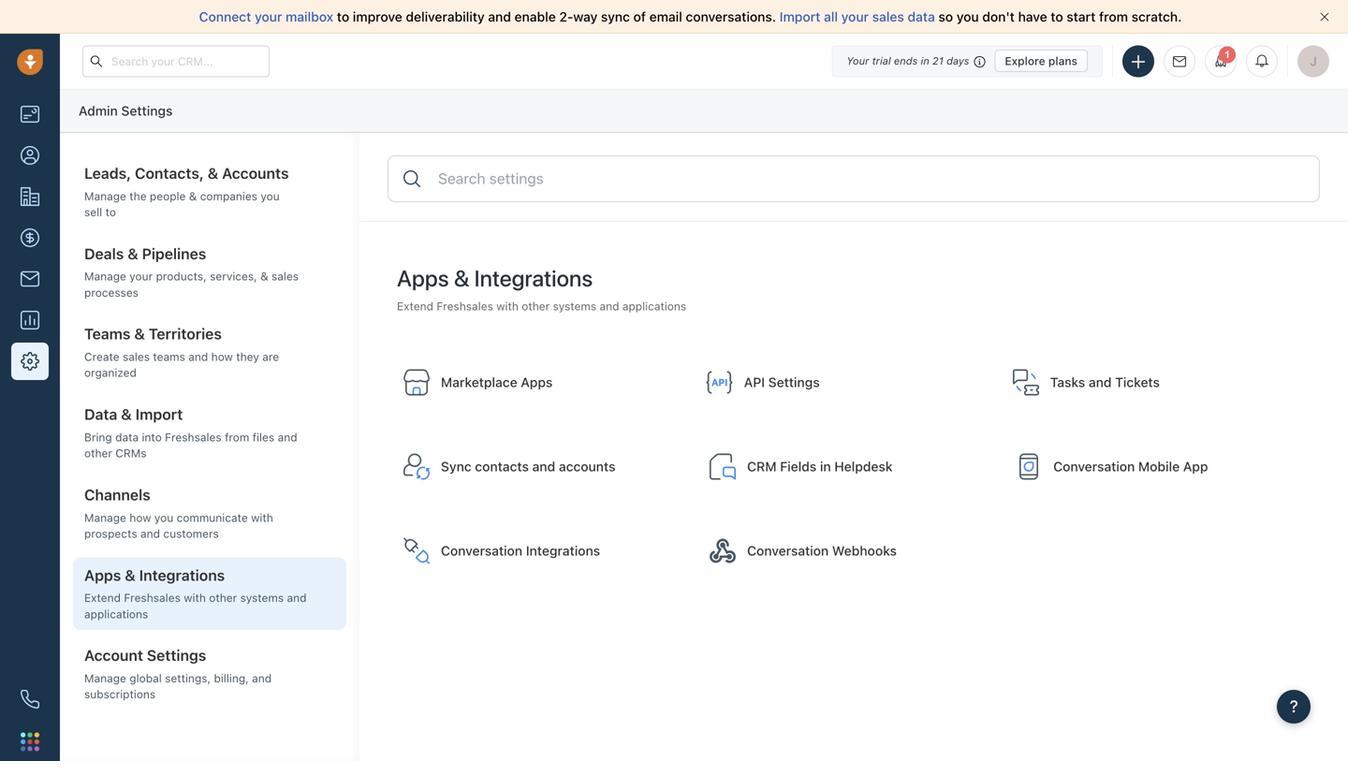 Task type: describe. For each thing, give the bounding box(es) containing it.
mailbox
[[286, 9, 334, 24]]

1 link
[[1205, 45, 1237, 77]]

and inside teams & territories create sales teams and how they are organized
[[188, 350, 208, 363]]

account settings manage global settings, billing, and subscriptions
[[84, 647, 272, 701]]

scratch.
[[1132, 9, 1182, 24]]

channels
[[84, 486, 151, 504]]

account
[[84, 647, 143, 665]]

0 vertical spatial integrations
[[474, 265, 593, 291]]

billing,
[[214, 672, 249, 685]]

customers
[[163, 527, 219, 540]]

with inside channels manage how you communicate with prospects and customers
[[251, 511, 273, 524]]

bring
[[84, 431, 112, 444]]

explore plans
[[1005, 54, 1078, 67]]

improve
[[353, 9, 402, 24]]

products,
[[156, 270, 207, 283]]

view crm fields in tickets that help your support team image
[[708, 452, 738, 482]]

sell
[[84, 206, 102, 219]]

conversation for conversation mobile app
[[1054, 459, 1135, 474]]

global
[[129, 672, 162, 685]]

admin settings
[[79, 103, 173, 118]]

data & import bring data into freshsales from files and other crms
[[84, 406, 297, 460]]

and inside account settings manage global settings, billing, and subscriptions
[[252, 672, 272, 685]]

contacts,
[[135, 164, 204, 182]]

accounts
[[559, 459, 616, 474]]

fields
[[780, 459, 817, 474]]

and inside data & import bring data into freshsales from files and other crms
[[278, 431, 297, 444]]

1 horizontal spatial data
[[908, 9, 935, 24]]

1 horizontal spatial from
[[1099, 9, 1128, 24]]

accounts
[[222, 164, 289, 182]]

21
[[933, 55, 944, 67]]

api
[[744, 375, 765, 390]]

teams
[[153, 350, 185, 363]]

api settings link
[[696, 348, 994, 417]]

apps inside marketplace apps 'link'
[[521, 375, 553, 390]]

tasks
[[1051, 375, 1086, 390]]

other inside data & import bring data into freshsales from files and other crms
[[84, 447, 112, 460]]

teams
[[84, 325, 131, 343]]

the
[[129, 189, 147, 203]]

settings,
[[165, 672, 211, 685]]

explore plans link
[[995, 50, 1088, 72]]

2 horizontal spatial your
[[842, 9, 869, 24]]

2 vertical spatial freshsales
[[124, 591, 181, 605]]

1 horizontal spatial your
[[255, 9, 282, 24]]

ends
[[894, 55, 918, 67]]

conversation webhooks link
[[699, 516, 997, 586]]

conversation mobile app
[[1054, 459, 1209, 474]]

settings for account
[[147, 647, 206, 665]]

are
[[262, 350, 279, 363]]

& inside teams & territories create sales teams and how they are organized
[[134, 325, 145, 343]]

leads, contacts, & accounts manage the people & companies you sell to
[[84, 164, 289, 219]]

1 horizontal spatial systems
[[553, 299, 597, 313]]

conversations.
[[686, 9, 776, 24]]

create
[[84, 350, 119, 363]]

start
[[1067, 9, 1096, 24]]

channels manage how you communicate with prospects and customers
[[84, 486, 273, 540]]

sync contacts and accounts between your crm and freshdesk image
[[402, 452, 432, 482]]

collaborate with teams using tasks or convert conversations to support tickets in freshdesk image
[[1011, 367, 1041, 397]]

and inside tasks and tickets link
[[1089, 375, 1112, 390]]

organized
[[84, 366, 137, 379]]

manage inside the deals & pipelines manage your products, services, & sales processes
[[84, 270, 126, 283]]

2 vertical spatial with
[[184, 591, 206, 605]]

use webhooks to notify yourself for replies, chat assignments, and more image
[[708, 536, 738, 566]]

pipelines
[[142, 245, 206, 263]]

marketplace
[[441, 375, 518, 390]]

tasks and tickets
[[1051, 375, 1160, 390]]

helpdesk
[[835, 459, 893, 474]]

into
[[142, 431, 162, 444]]

deals & pipelines manage your products, services, & sales processes
[[84, 245, 299, 299]]

trial
[[872, 55, 891, 67]]

territories
[[149, 325, 222, 343]]

files
[[253, 431, 275, 444]]

1 vertical spatial systems
[[240, 591, 284, 605]]

connect
[[199, 9, 251, 24]]

crm fields in helpdesk
[[747, 459, 893, 474]]

crms
[[115, 447, 147, 460]]

sync
[[441, 459, 472, 474]]

don't
[[983, 9, 1015, 24]]

how inside channels manage how you communicate with prospects and customers
[[129, 511, 151, 524]]

leads,
[[84, 164, 131, 182]]

1 vertical spatial apps & integrations extend freshsales with other systems and applications
[[84, 566, 307, 621]]

days
[[947, 55, 970, 67]]

2 vertical spatial apps
[[84, 566, 121, 584]]

0 vertical spatial freshsales
[[437, 299, 493, 313]]

of
[[634, 9, 646, 24]]

you inside channels manage how you communicate with prospects and customers
[[154, 511, 173, 524]]

freshsales inside data & import bring data into freshsales from files and other crms
[[165, 431, 222, 444]]

1 horizontal spatial to
[[337, 9, 349, 24]]

prospects
[[84, 527, 137, 540]]

all
[[824, 9, 838, 24]]

mobile
[[1139, 459, 1180, 474]]

phone element
[[11, 681, 49, 718]]

tokens to access chat and crm apis image
[[705, 367, 735, 397]]

they
[[236, 350, 259, 363]]

manage inside leads, contacts, & accounts manage the people & companies you sell to
[[84, 189, 126, 203]]

subscriptions
[[84, 688, 156, 701]]

way
[[573, 9, 598, 24]]



Task type: locate. For each thing, give the bounding box(es) containing it.
from right start at the top of the page
[[1099, 9, 1128, 24]]

1 vertical spatial applications
[[84, 608, 148, 621]]

manage
[[84, 189, 126, 203], [84, 270, 126, 283], [84, 511, 126, 524], [84, 672, 126, 685]]

Search settings text field
[[436, 167, 1305, 191]]

import left all
[[780, 9, 821, 24]]

1 vertical spatial in
[[820, 459, 831, 474]]

explore
[[1005, 54, 1046, 67]]

0 vertical spatial applications
[[623, 299, 687, 313]]

1 vertical spatial data
[[115, 431, 139, 444]]

enable
[[515, 9, 556, 24]]

conversation integrations
[[441, 543, 600, 559]]

1 vertical spatial with
[[251, 511, 273, 524]]

0 horizontal spatial in
[[820, 459, 831, 474]]

your
[[847, 55, 869, 67]]

0 horizontal spatial you
[[154, 511, 173, 524]]

you right the so
[[957, 9, 979, 24]]

marketplace apps
[[441, 375, 553, 390]]

conversation webhooks
[[747, 543, 897, 559]]

2 vertical spatial you
[[154, 511, 173, 524]]

2 horizontal spatial sales
[[873, 9, 904, 24]]

1 vertical spatial you
[[261, 189, 280, 203]]

manage inside channels manage how you communicate with prospects and customers
[[84, 511, 126, 524]]

conversation for conversation webhooks
[[747, 543, 829, 559]]

settings up settings,
[[147, 647, 206, 665]]

conversation
[[1054, 459, 1135, 474], [441, 543, 523, 559], [747, 543, 829, 559]]

0 horizontal spatial sales
[[123, 350, 150, 363]]

your trial ends in 21 days
[[847, 55, 970, 67]]

admin
[[79, 103, 118, 118]]

1 vertical spatial from
[[225, 431, 249, 444]]

from
[[1099, 9, 1128, 24], [225, 431, 249, 444]]

0 vertical spatial extend
[[397, 299, 434, 313]]

conversation mobile app link
[[1005, 432, 1303, 501]]

sales right services,
[[272, 270, 299, 283]]

1 vertical spatial other
[[84, 447, 112, 460]]

sales inside the deals & pipelines manage your products, services, & sales processes
[[272, 270, 299, 283]]

1 horizontal spatial conversation
[[747, 543, 829, 559]]

contacts
[[475, 459, 529, 474]]

Search your CRM... text field
[[82, 45, 270, 77]]

send email image
[[1173, 56, 1187, 68]]

0 vertical spatial settings
[[121, 103, 173, 118]]

0 vertical spatial from
[[1099, 9, 1128, 24]]

1 horizontal spatial sales
[[272, 270, 299, 283]]

api settings
[[744, 375, 820, 390]]

sales inside teams & territories create sales teams and how they are organized
[[123, 350, 150, 363]]

tasks and tickets link
[[1002, 348, 1300, 417]]

settings right api
[[769, 375, 820, 390]]

you inside leads, contacts, & accounts manage the people & companies you sell to
[[261, 189, 280, 203]]

0 horizontal spatial systems
[[240, 591, 284, 605]]

you
[[957, 9, 979, 24], [261, 189, 280, 203], [154, 511, 173, 524]]

email
[[650, 9, 682, 24]]

to inside leads, contacts, & accounts manage the people & companies you sell to
[[105, 206, 116, 219]]

0 horizontal spatial your
[[129, 270, 153, 283]]

your up processes
[[129, 270, 153, 283]]

&
[[208, 164, 218, 182], [189, 189, 197, 203], [128, 245, 138, 263], [454, 265, 470, 291], [260, 270, 268, 283], [134, 325, 145, 343], [121, 406, 132, 423], [125, 566, 135, 584]]

with
[[497, 299, 519, 313], [251, 511, 273, 524], [184, 591, 206, 605]]

sync
[[601, 9, 630, 24]]

1 horizontal spatial with
[[251, 511, 273, 524]]

other up marketplace apps 'link'
[[522, 299, 550, 313]]

1 vertical spatial freshsales
[[165, 431, 222, 444]]

0 vertical spatial apps
[[397, 265, 449, 291]]

0 horizontal spatial to
[[105, 206, 116, 219]]

services,
[[210, 270, 257, 283]]

0 horizontal spatial data
[[115, 431, 139, 444]]

conversation for conversation integrations
[[441, 543, 523, 559]]

how down channels
[[129, 511, 151, 524]]

1 vertical spatial import
[[135, 406, 183, 423]]

from inside data & import bring data into freshsales from files and other crms
[[225, 431, 249, 444]]

phone image
[[21, 690, 39, 709]]

processes
[[84, 286, 139, 299]]

marketplace apps link
[[392, 348, 691, 417]]

integrate key apps quickly without getting on marketplace image
[[402, 536, 432, 566]]

1
[[1225, 49, 1231, 60]]

manage up sell
[[84, 189, 126, 203]]

0 horizontal spatial apps
[[84, 566, 121, 584]]

1 vertical spatial integrations
[[526, 543, 600, 559]]

deliverability
[[406, 9, 485, 24]]

0 vertical spatial in
[[921, 55, 930, 67]]

have
[[1018, 9, 1048, 24]]

settings for api
[[769, 375, 820, 390]]

freshsales right into
[[165, 431, 222, 444]]

0 horizontal spatial other
[[84, 447, 112, 460]]

with up the marketplace apps
[[497, 299, 519, 313]]

sales up the trial on the top right
[[873, 9, 904, 24]]

how inside teams & territories create sales teams and how they are organized
[[211, 350, 233, 363]]

0 vertical spatial import
[[780, 9, 821, 24]]

settings for admin
[[121, 103, 173, 118]]

import all your sales data link
[[780, 9, 939, 24]]

2 horizontal spatial conversation
[[1054, 459, 1135, 474]]

2 horizontal spatial to
[[1051, 9, 1064, 24]]

2 horizontal spatial you
[[957, 9, 979, 24]]

with right communicate
[[251, 511, 273, 524]]

your right all
[[842, 9, 869, 24]]

your
[[255, 9, 282, 24], [842, 9, 869, 24], [129, 270, 153, 283]]

0 vertical spatial data
[[908, 9, 935, 24]]

0 horizontal spatial extend
[[84, 591, 121, 605]]

freshworks switcher image
[[21, 733, 39, 751]]

extend up integrate with other systems through apps icon
[[397, 299, 434, 313]]

1 horizontal spatial extend
[[397, 299, 434, 313]]

apps & integrations extend freshsales with other systems and applications
[[397, 265, 687, 313], [84, 566, 307, 621]]

integrate with other systems through apps image
[[402, 367, 432, 397]]

freshsales up account
[[124, 591, 181, 605]]

1 horizontal spatial applications
[[623, 299, 687, 313]]

other down bring at the bottom of page
[[84, 447, 112, 460]]

other
[[522, 299, 550, 313], [84, 447, 112, 460], [209, 591, 237, 605]]

and inside channels manage how you communicate with prospects and customers
[[140, 527, 160, 540]]

0 horizontal spatial how
[[129, 511, 151, 524]]

2 vertical spatial integrations
[[139, 566, 225, 584]]

sync contacts and accounts
[[441, 459, 616, 474]]

in right 'fields'
[[820, 459, 831, 474]]

1 vertical spatial apps
[[521, 375, 553, 390]]

2 manage from the top
[[84, 270, 126, 283]]

webhooks
[[832, 543, 897, 559]]

data up crms on the left of the page
[[115, 431, 139, 444]]

crm
[[747, 459, 777, 474]]

manage up subscriptions
[[84, 672, 126, 685]]

to
[[337, 9, 349, 24], [1051, 9, 1064, 24], [105, 206, 116, 219]]

sales up organized at the left top of page
[[123, 350, 150, 363]]

connect your mailbox to improve deliverability and enable 2-way sync of email conversations. import all your sales data so you don't have to start from scratch.
[[199, 9, 1182, 24]]

conversation right use webhooks to notify yourself for replies, chat assignments, and more image
[[747, 543, 829, 559]]

1 vertical spatial sales
[[272, 270, 299, 283]]

your left mailbox
[[255, 9, 282, 24]]

other down "customers"
[[209, 591, 237, 605]]

in left 21
[[921, 55, 930, 67]]

settings inside account settings manage global settings, billing, and subscriptions
[[147, 647, 206, 665]]

1 manage from the top
[[84, 189, 126, 203]]

plans
[[1049, 54, 1078, 67]]

2 vertical spatial other
[[209, 591, 237, 605]]

tickets
[[1115, 375, 1160, 390]]

0 vertical spatial systems
[[553, 299, 597, 313]]

manage inside account settings manage global settings, billing, and subscriptions
[[84, 672, 126, 685]]

data
[[908, 9, 935, 24], [115, 431, 139, 444]]

to right mailbox
[[337, 9, 349, 24]]

0 horizontal spatial conversation
[[441, 543, 523, 559]]

0 horizontal spatial applications
[[84, 608, 148, 621]]

systems up the billing,
[[240, 591, 284, 605]]

manage up prospects
[[84, 511, 126, 524]]

systems up marketplace apps 'link'
[[553, 299, 597, 313]]

freshsales up marketplace
[[437, 299, 493, 313]]

2 vertical spatial sales
[[123, 350, 150, 363]]

to left start at the top of the page
[[1051, 9, 1064, 24]]

2 horizontal spatial apps
[[521, 375, 553, 390]]

app
[[1184, 459, 1209, 474]]

3 manage from the top
[[84, 511, 126, 524]]

so
[[939, 9, 953, 24]]

you up "customers"
[[154, 511, 173, 524]]

data inside data & import bring data into freshsales from files and other crms
[[115, 431, 139, 444]]

extend
[[397, 299, 434, 313], [84, 591, 121, 605]]

0 horizontal spatial import
[[135, 406, 183, 423]]

systems
[[553, 299, 597, 313], [240, 591, 284, 605]]

freshsales
[[437, 299, 493, 313], [165, 431, 222, 444], [124, 591, 181, 605]]

companies
[[200, 189, 258, 203]]

how left they
[[211, 350, 233, 363]]

2 horizontal spatial other
[[522, 299, 550, 313]]

apps
[[397, 265, 449, 291], [521, 375, 553, 390], [84, 566, 121, 584]]

teams & territories create sales teams and how they are organized
[[84, 325, 279, 379]]

data
[[84, 406, 117, 423]]

1 horizontal spatial in
[[921, 55, 930, 67]]

1 horizontal spatial how
[[211, 350, 233, 363]]

deals
[[84, 245, 124, 263]]

1 horizontal spatial import
[[780, 9, 821, 24]]

1 horizontal spatial apps
[[397, 265, 449, 291]]

manage up processes
[[84, 270, 126, 283]]

2-
[[559, 9, 573, 24]]

1 horizontal spatial other
[[209, 591, 237, 605]]

conversation integrations link
[[392, 516, 691, 586]]

1 vertical spatial extend
[[84, 591, 121, 605]]

settings right the admin
[[121, 103, 173, 118]]

people
[[150, 189, 186, 203]]

data left the so
[[908, 9, 935, 24]]

to right sell
[[105, 206, 116, 219]]

how
[[211, 350, 233, 363], [129, 511, 151, 524]]

1 horizontal spatial you
[[261, 189, 280, 203]]

your inside the deals & pipelines manage your products, services, & sales processes
[[129, 270, 153, 283]]

import inside data & import bring data into freshsales from files and other crms
[[135, 406, 183, 423]]

extend up account
[[84, 591, 121, 605]]

1 vertical spatial how
[[129, 511, 151, 524]]

2 vertical spatial settings
[[147, 647, 206, 665]]

conversation left mobile
[[1054, 459, 1135, 474]]

0 vertical spatial you
[[957, 9, 979, 24]]

0 horizontal spatial apps & integrations extend freshsales with other systems and applications
[[84, 566, 307, 621]]

0 vertical spatial other
[[522, 299, 550, 313]]

conversation right the "integrate key apps quickly without getting on marketplace" icon
[[441, 543, 523, 559]]

sales
[[873, 9, 904, 24], [272, 270, 299, 283], [123, 350, 150, 363]]

connect your mailbox link
[[199, 9, 337, 24]]

0 horizontal spatial from
[[225, 431, 249, 444]]

from left files
[[225, 431, 249, 444]]

0 horizontal spatial with
[[184, 591, 206, 605]]

close image
[[1320, 12, 1330, 22]]

4 manage from the top
[[84, 672, 126, 685]]

import up into
[[135, 406, 183, 423]]

& inside data & import bring data into freshsales from files and other crms
[[121, 406, 132, 423]]

0 vertical spatial how
[[211, 350, 233, 363]]

and
[[488, 9, 511, 24], [600, 299, 619, 313], [188, 350, 208, 363], [1089, 375, 1112, 390], [278, 431, 297, 444], [532, 459, 556, 474], [140, 527, 160, 540], [287, 591, 307, 605], [252, 672, 272, 685]]

1 vertical spatial settings
[[769, 375, 820, 390]]

0 vertical spatial sales
[[873, 9, 904, 24]]

with down "customers"
[[184, 591, 206, 605]]

communicate
[[177, 511, 248, 524]]

applications
[[623, 299, 687, 313], [84, 608, 148, 621]]

0 vertical spatial apps & integrations extend freshsales with other systems and applications
[[397, 265, 687, 313]]

you down accounts in the left top of the page
[[261, 189, 280, 203]]

0 vertical spatial with
[[497, 299, 519, 313]]

install the mobile app to chat with customers on the go image
[[1014, 452, 1044, 482]]

1 horizontal spatial apps & integrations extend freshsales with other systems and applications
[[397, 265, 687, 313]]

2 horizontal spatial with
[[497, 299, 519, 313]]



Task type: vqa. For each thing, say whether or not it's contained in the screenshot.
and inside Data & Import Bring data into Freshsales from files and other CRMs
yes



